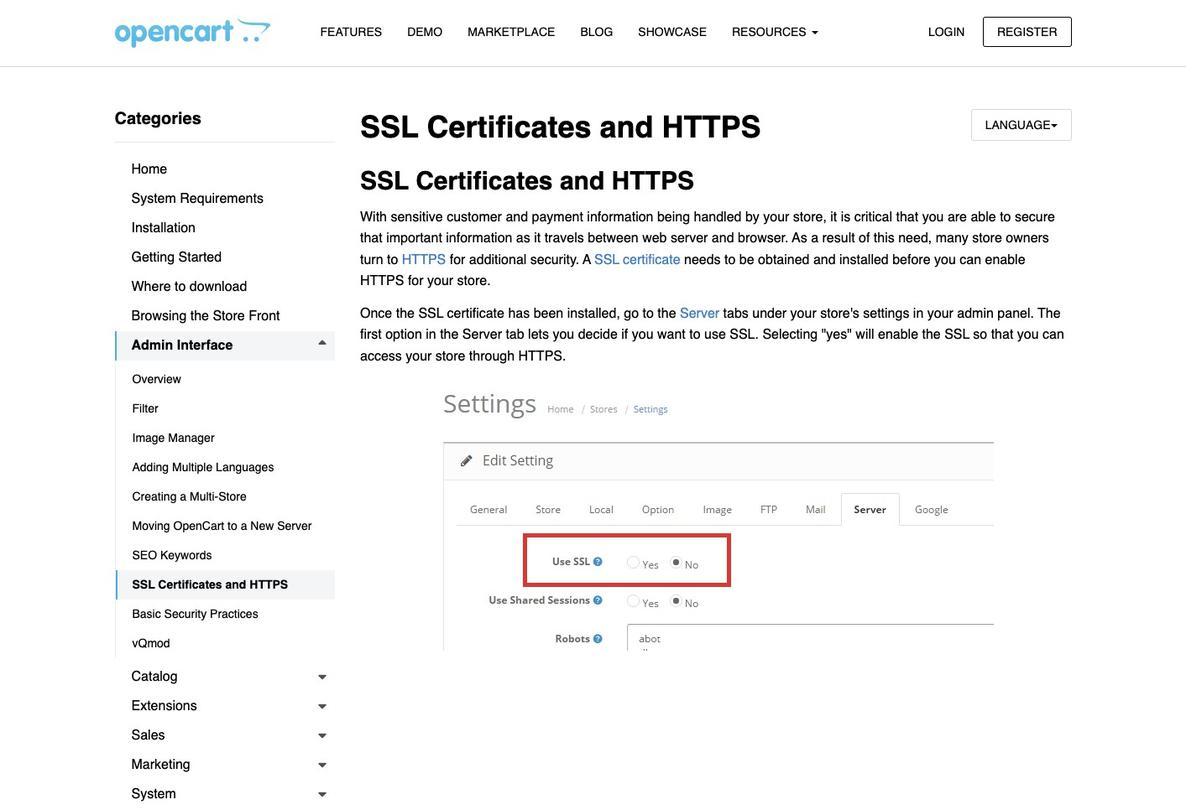 Task type: describe. For each thing, give the bounding box(es) containing it.
to right able
[[1000, 210, 1011, 225]]

front
[[249, 309, 280, 324]]

manager
[[168, 431, 215, 445]]

0 horizontal spatial server
[[277, 520, 312, 533]]

admin interface link
[[115, 332, 335, 361]]

being
[[657, 210, 690, 225]]

marketing
[[131, 758, 190, 773]]

basic security practices
[[132, 608, 258, 621]]

enable inside needs to be obtained and installed before you can enable https for your store.
[[985, 253, 1025, 268]]

1 vertical spatial a
[[180, 490, 186, 504]]

a inside with sensitive customer and payment information being handled by your store, it is critical that you are able to secure that important information as it travels between web server and browser. as a result of this need, many store owners turn to
[[811, 231, 819, 246]]

tabs
[[723, 306, 749, 321]]

store inside tabs under your store's settings in your admin panel. the first option in the server tab lets you decide if you want to use ssl. selecting "yes" will enable the ssl so that you can access your store through https.
[[436, 349, 465, 364]]

ssl certificate link
[[594, 253, 680, 268]]

server link
[[680, 306, 723, 321]]

go
[[624, 306, 639, 321]]

basic
[[132, 608, 161, 621]]

customer
[[447, 210, 502, 225]]

0 vertical spatial server
[[680, 306, 720, 321]]

the up interface
[[190, 309, 209, 324]]

enable inside tabs under your store's settings in your admin panel. the first option in the server tab lets you decide if you want to use ssl. selecting "yes" will enable the ssl so that you can access your store through https.
[[878, 328, 918, 343]]

marketing link
[[115, 751, 335, 781]]

opencart - open source shopping cart solution image
[[115, 18, 270, 48]]

1 vertical spatial ssl certificates and https
[[360, 166, 694, 196]]

installed
[[840, 253, 889, 268]]

the up "option"
[[396, 306, 415, 321]]

sales
[[131, 729, 165, 744]]

are
[[948, 210, 967, 225]]

system requirements link
[[115, 185, 335, 214]]

selecting
[[763, 328, 818, 343]]

opencart
[[173, 520, 224, 533]]

marketplace
[[468, 25, 555, 39]]

download
[[190, 280, 247, 295]]

to inside needs to be obtained and installed before you can enable https for your store.
[[725, 253, 736, 268]]

home
[[131, 162, 167, 177]]

1 vertical spatial information
[[446, 231, 512, 246]]

seo
[[132, 549, 157, 562]]

by
[[745, 210, 760, 225]]

store.
[[457, 274, 491, 289]]

1 vertical spatial certificate
[[447, 306, 504, 321]]

filter link
[[115, 395, 335, 424]]

requirements
[[180, 191, 264, 207]]

home link
[[115, 155, 335, 185]]

2 vertical spatial ssl certificates and https
[[132, 578, 288, 592]]

https link
[[402, 253, 446, 268]]

register link
[[983, 16, 1072, 47]]

adding multiple languages
[[132, 461, 274, 474]]

browsing
[[131, 309, 187, 324]]

important
[[386, 231, 442, 246]]

browser.
[[738, 231, 789, 246]]

catalog link
[[115, 663, 335, 693]]

1 horizontal spatial in
[[913, 306, 924, 321]]

needs to be obtained and installed before you can enable https for your store.
[[360, 253, 1025, 289]]

you inside needs to be obtained and installed before you can enable https for your store.
[[934, 253, 956, 268]]

adding multiple languages link
[[115, 453, 335, 483]]

language button
[[971, 109, 1072, 141]]

basic security practices link
[[115, 600, 335, 630]]

register
[[997, 25, 1057, 38]]

security
[[164, 608, 207, 621]]

can inside tabs under your store's settings in your admin panel. the first option in the server tab lets you decide if you want to use ssl. selecting "yes" will enable the ssl so that you can access your store through https.
[[1043, 328, 1064, 343]]

will
[[856, 328, 874, 343]]

0 vertical spatial it
[[830, 210, 837, 225]]

has
[[508, 306, 530, 321]]

sales link
[[115, 722, 335, 751]]

1 vertical spatial it
[[534, 231, 541, 246]]

a
[[583, 253, 591, 268]]

of
[[859, 231, 870, 246]]

handled
[[694, 210, 742, 225]]

login link
[[914, 16, 979, 47]]

need,
[[898, 231, 932, 246]]

catalog
[[131, 670, 178, 685]]

overview
[[132, 373, 181, 386]]

extensions link
[[115, 693, 335, 722]]

if
[[621, 328, 628, 343]]

vqmod link
[[115, 630, 335, 659]]

before
[[893, 253, 931, 268]]

to right go
[[643, 306, 654, 321]]

moving opencart to a new server link
[[115, 512, 335, 541]]

features
[[320, 25, 382, 39]]

browsing the store front
[[131, 309, 280, 324]]

features link
[[308, 18, 395, 47]]

the
[[1038, 306, 1061, 321]]

"yes"
[[822, 328, 852, 343]]

https inside needs to be obtained and installed before you can enable https for your store.
[[360, 274, 404, 289]]

language
[[985, 118, 1051, 132]]

your down "option"
[[406, 349, 432, 364]]

demo link
[[395, 18, 455, 47]]

server
[[671, 231, 708, 246]]

creating a multi-store link
[[115, 483, 335, 512]]

0 horizontal spatial that
[[360, 231, 383, 246]]

categories
[[115, 109, 201, 128]]

system requirements
[[131, 191, 264, 207]]

system for system requirements
[[131, 191, 176, 207]]

web
[[642, 231, 667, 246]]

adding
[[132, 461, 169, 474]]

your inside needs to be obtained and installed before you can enable https for your store.
[[427, 274, 453, 289]]

0 vertical spatial ssl certificates and https
[[360, 110, 761, 144]]

keywords
[[160, 549, 212, 562]]

blog
[[580, 25, 613, 39]]

to right the 'where'
[[175, 280, 186, 295]]

the up want
[[658, 306, 676, 321]]

installed,
[[567, 306, 620, 321]]

owners
[[1006, 231, 1049, 246]]

critical
[[854, 210, 892, 225]]

1 vertical spatial certificates
[[416, 166, 553, 196]]

creating a multi-store
[[132, 490, 247, 504]]

ssl.
[[730, 328, 759, 343]]

0 vertical spatial certificates
[[427, 110, 591, 144]]



Task type: vqa. For each thing, say whether or not it's contained in the screenshot.
SEO
yes



Task type: locate. For each thing, give the bounding box(es) containing it.
that inside tabs under your store's settings in your admin panel. the first option in the server tab lets you decide if you want to use ssl. selecting "yes" will enable the ssl so that you can access your store through https.
[[991, 328, 1014, 343]]

ssl
[[360, 110, 419, 144], [360, 166, 409, 196], [594, 253, 619, 268], [418, 306, 444, 321], [945, 328, 970, 343], [132, 578, 155, 592]]

0 horizontal spatial information
[[446, 231, 512, 246]]

in right settings
[[913, 306, 924, 321]]

1 horizontal spatial a
[[241, 520, 247, 533]]

2 vertical spatial certificates
[[158, 578, 222, 592]]

with sensitive customer and payment information being handled by your store, it is critical that you are able to secure that important information as it travels between web server and browser. as a result of this need, many store owners turn to
[[360, 210, 1055, 268]]

system down home
[[131, 191, 176, 207]]

store down where to download link
[[213, 309, 245, 324]]

the right "option"
[[440, 328, 459, 343]]

showcase
[[638, 25, 707, 39]]

settings
[[863, 306, 910, 321]]

that right so
[[991, 328, 1014, 343]]

extensions
[[131, 699, 197, 714]]

that up the turn
[[360, 231, 383, 246]]

use ssl image
[[437, 378, 995, 652]]

0 horizontal spatial in
[[426, 328, 436, 343]]

2 horizontal spatial server
[[680, 306, 720, 321]]

1 horizontal spatial can
[[1043, 328, 1064, 343]]

where
[[131, 280, 171, 295]]

for down https 'link'
[[408, 274, 424, 289]]

https
[[662, 110, 761, 144], [612, 166, 694, 196], [402, 253, 446, 268], [360, 274, 404, 289], [250, 578, 288, 592]]

0 horizontal spatial can
[[960, 253, 981, 268]]

1 horizontal spatial it
[[830, 210, 837, 225]]

server up "through" at the top of the page
[[462, 328, 502, 343]]

can inside needs to be obtained and installed before you can enable https for your store.
[[960, 253, 981, 268]]

payment
[[532, 210, 583, 225]]

with
[[360, 210, 387, 225]]

system down 'marketing'
[[131, 787, 176, 803]]

1 horizontal spatial certificate
[[623, 253, 680, 268]]

you down many
[[934, 253, 956, 268]]

for up store.
[[450, 253, 465, 268]]

1 vertical spatial store
[[218, 490, 247, 504]]

installation link
[[115, 214, 335, 243]]

0 vertical spatial store
[[972, 231, 1002, 246]]

1 vertical spatial store
[[436, 349, 465, 364]]

to left use
[[689, 328, 701, 343]]

1 horizontal spatial server
[[462, 328, 502, 343]]

marketplace link
[[455, 18, 568, 47]]

can down many
[[960, 253, 981, 268]]

admin interface
[[131, 338, 233, 353]]

the left so
[[922, 328, 941, 343]]

to left be
[[725, 253, 736, 268]]

in right "option"
[[426, 328, 436, 343]]

for inside needs to be obtained and installed before you can enable https for your store.
[[408, 274, 424, 289]]

store down adding multiple languages link on the left bottom of the page
[[218, 490, 247, 504]]

to right the turn
[[387, 253, 398, 268]]

store down able
[[972, 231, 1002, 246]]

store left "through" at the top of the page
[[436, 349, 465, 364]]

store's
[[820, 306, 859, 321]]

1 vertical spatial enable
[[878, 328, 918, 343]]

system for system
[[131, 787, 176, 803]]

your down https 'link'
[[427, 274, 453, 289]]

server inside tabs under your store's settings in your admin panel. the first option in the server tab lets you decide if you want to use ssl. selecting "yes" will enable the ssl so that you can access your store through https.
[[462, 328, 502, 343]]

getting started link
[[115, 243, 335, 273]]

vqmod
[[132, 637, 170, 651]]

you left are
[[922, 210, 944, 225]]

2 system from the top
[[131, 787, 176, 803]]

certificates inside ssl certificates and https link
[[158, 578, 222, 592]]

1 vertical spatial in
[[426, 328, 436, 343]]

2 vertical spatial a
[[241, 520, 247, 533]]

0 horizontal spatial store
[[436, 349, 465, 364]]

ssl inside tabs under your store's settings in your admin panel. the first option in the server tab lets you decide if you want to use ssl. selecting "yes" will enable the ssl so that you can access your store through https.
[[945, 328, 970, 343]]

1 horizontal spatial store
[[972, 231, 1002, 246]]

1 horizontal spatial information
[[587, 210, 654, 225]]

and inside needs to be obtained and installed before you can enable https for your store.
[[813, 253, 836, 268]]

enable
[[985, 253, 1025, 268], [878, 328, 918, 343]]

information up between
[[587, 210, 654, 225]]

be
[[739, 253, 754, 268]]

2 horizontal spatial a
[[811, 231, 819, 246]]

panel.
[[998, 306, 1034, 321]]

in
[[913, 306, 924, 321], [426, 328, 436, 343]]

demo
[[407, 25, 443, 39]]

you
[[922, 210, 944, 225], [934, 253, 956, 268], [553, 328, 574, 343], [632, 328, 654, 343], [1017, 328, 1039, 343]]

decide
[[578, 328, 618, 343]]

the
[[396, 306, 415, 321], [658, 306, 676, 321], [190, 309, 209, 324], [440, 328, 459, 343], [922, 328, 941, 343]]

0 vertical spatial a
[[811, 231, 819, 246]]

1 vertical spatial that
[[360, 231, 383, 246]]

enable down settings
[[878, 328, 918, 343]]

obtained
[[758, 253, 810, 268]]

1 vertical spatial can
[[1043, 328, 1064, 343]]

2 vertical spatial server
[[277, 520, 312, 533]]

showcase link
[[626, 18, 719, 47]]

interface
[[177, 338, 233, 353]]

tabs under your store's settings in your admin panel. the first option in the server tab lets you decide if you want to use ssl. selecting "yes" will enable the ssl so that you can access your store through https.
[[360, 306, 1064, 364]]

installation
[[131, 221, 196, 236]]

browsing the store front link
[[115, 302, 335, 332]]

overview link
[[115, 365, 335, 395]]

a left new
[[241, 520, 247, 533]]

0 horizontal spatial it
[[534, 231, 541, 246]]

able
[[971, 210, 996, 225]]

0 vertical spatial enable
[[985, 253, 1025, 268]]

0 vertical spatial certificate
[[623, 253, 680, 268]]

a left multi-
[[180, 490, 186, 504]]

0 vertical spatial information
[[587, 210, 654, 225]]

login
[[928, 25, 965, 38]]

to inside tabs under your store's settings in your admin panel. the first option in the server tab lets you decide if you want to use ssl. selecting "yes" will enable the ssl so that you can access your store through https.
[[689, 328, 701, 343]]

your right "by"
[[763, 210, 789, 225]]

system inside 'link'
[[131, 191, 176, 207]]

been
[[534, 306, 563, 321]]

0 horizontal spatial a
[[180, 490, 186, 504]]

getting started
[[131, 250, 222, 265]]

1 horizontal spatial enable
[[985, 253, 1025, 268]]

admin
[[957, 306, 994, 321]]

started
[[178, 250, 222, 265]]

option
[[386, 328, 422, 343]]

0 vertical spatial can
[[960, 253, 981, 268]]

certificate down web
[[623, 253, 680, 268]]

it right as
[[534, 231, 541, 246]]

where to download link
[[115, 273, 335, 302]]

0 vertical spatial for
[[450, 253, 465, 268]]

languages
[[216, 461, 274, 474]]

turn
[[360, 253, 383, 268]]

new
[[250, 520, 274, 533]]

your up selecting
[[790, 306, 817, 321]]

once the ssl certificate has been installed, go to the server
[[360, 306, 723, 321]]

store,
[[793, 210, 827, 225]]

0 vertical spatial in
[[913, 306, 924, 321]]

server up use
[[680, 306, 720, 321]]

seo keywords link
[[115, 541, 335, 571]]

travels
[[545, 231, 584, 246]]

secure
[[1015, 210, 1055, 225]]

tab
[[506, 328, 524, 343]]

0 horizontal spatial certificate
[[447, 306, 504, 321]]

needs
[[684, 253, 721, 268]]

1 horizontal spatial for
[[450, 253, 465, 268]]

0 vertical spatial system
[[131, 191, 176, 207]]

image manager
[[132, 431, 215, 445]]

getting
[[131, 250, 175, 265]]

you right if at top right
[[632, 328, 654, 343]]

can down the
[[1043, 328, 1064, 343]]

once
[[360, 306, 392, 321]]

and
[[600, 110, 654, 144], [560, 166, 605, 196], [506, 210, 528, 225], [712, 231, 734, 246], [813, 253, 836, 268], [225, 578, 246, 592]]

through
[[469, 349, 515, 364]]

1 system from the top
[[131, 191, 176, 207]]

many
[[936, 231, 969, 246]]

this
[[874, 231, 895, 246]]

your left 'admin'
[[927, 306, 954, 321]]

1 vertical spatial system
[[131, 787, 176, 803]]

that up need,
[[896, 210, 919, 225]]

additional
[[469, 253, 527, 268]]

server right new
[[277, 520, 312, 533]]

store
[[972, 231, 1002, 246], [436, 349, 465, 364]]

you inside with sensitive customer and payment information being handled by your store, it is critical that you are able to secure that important information as it travels between web server and browser. as a result of this need, many store owners turn to
[[922, 210, 944, 225]]

want
[[657, 328, 686, 343]]

to left new
[[228, 520, 237, 533]]

you down panel.
[[1017, 328, 1039, 343]]

sensitive
[[391, 210, 443, 225]]

image manager link
[[115, 424, 335, 453]]

where to download
[[131, 280, 247, 295]]

a right as
[[811, 231, 819, 246]]

it left is
[[830, 210, 837, 225]]

1 vertical spatial server
[[462, 328, 502, 343]]

0 vertical spatial that
[[896, 210, 919, 225]]

0 horizontal spatial enable
[[878, 328, 918, 343]]

your inside with sensitive customer and payment information being handled by your store, it is critical that you are able to secure that important information as it travels between web server and browser. as a result of this need, many store owners turn to
[[763, 210, 789, 225]]

it
[[830, 210, 837, 225], [534, 231, 541, 246]]

you right lets
[[553, 328, 574, 343]]

practices
[[210, 608, 258, 621]]

information down customer
[[446, 231, 512, 246]]

0 horizontal spatial for
[[408, 274, 424, 289]]

creating
[[132, 490, 177, 504]]

2 vertical spatial that
[[991, 328, 1014, 343]]

1 horizontal spatial that
[[896, 210, 919, 225]]

your
[[763, 210, 789, 225], [427, 274, 453, 289], [790, 306, 817, 321], [927, 306, 954, 321], [406, 349, 432, 364]]

security.
[[530, 253, 579, 268]]

1 vertical spatial for
[[408, 274, 424, 289]]

certificate down store.
[[447, 306, 504, 321]]

enable down owners
[[985, 253, 1025, 268]]

blog link
[[568, 18, 626, 47]]

2 horizontal spatial that
[[991, 328, 1014, 343]]

0 vertical spatial store
[[213, 309, 245, 324]]

multi-
[[190, 490, 218, 504]]

store inside with sensitive customer and payment information being handled by your store, it is critical that you are able to secure that important information as it travels between web server and browser. as a result of this need, many store owners turn to
[[972, 231, 1002, 246]]



